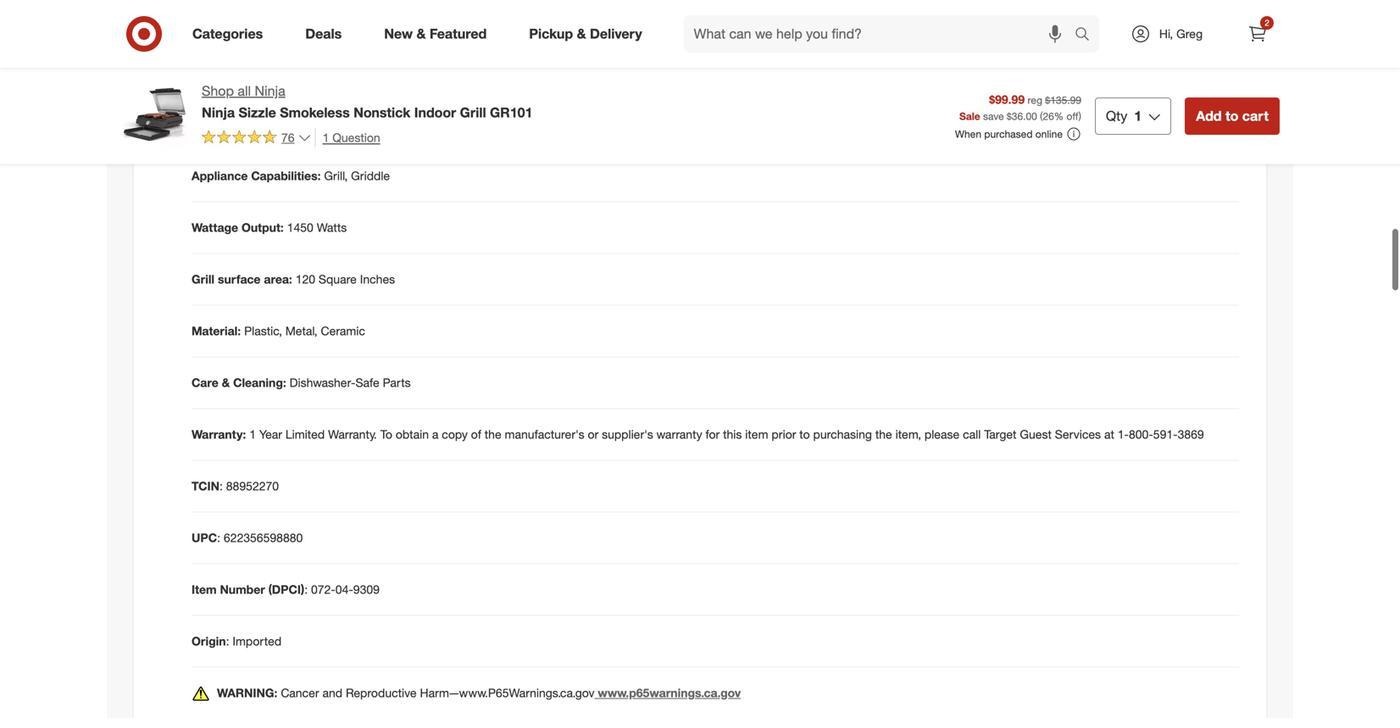Task type: locate. For each thing, give the bounding box(es) containing it.
2 the from the left
[[876, 427, 893, 442]]

: left 072-
[[305, 582, 308, 597]]

1 vertical spatial nonstick
[[247, 65, 294, 80]]

pickup & delivery link
[[515, 15, 664, 53]]

sale
[[960, 110, 981, 122]]

76
[[282, 130, 295, 145]]

reproductive
[[346, 686, 417, 701]]

1 horizontal spatial to
[[1226, 108, 1239, 124]]

0 horizontal spatial &
[[222, 375, 230, 390]]

&
[[417, 26, 426, 42], [577, 26, 586, 42], [222, 375, 230, 390]]

: left "imported"
[[226, 634, 229, 649]]

inches
[[360, 272, 395, 287]]

0 vertical spatial grill
[[345, 65, 366, 80]]

1
[[1135, 108, 1142, 124], [323, 130, 329, 145], [250, 427, 256, 442]]

nonstick up "question"
[[354, 104, 411, 121]]

(dpci)
[[268, 582, 305, 597]]

warranty: 1 year limited warranty. to obtain a copy of the manufacturer's or supplier's warranty for this item prior to purchasing the item, please call target guest services at 1-800-591-3869
[[192, 427, 1205, 442]]

ninja down shop
[[202, 104, 235, 121]]

off
[[1067, 110, 1079, 122]]

1 vertical spatial grill
[[460, 104, 486, 121]]

1 right qty
[[1135, 108, 1142, 124]]

the right of
[[485, 427, 502, 442]]

0 vertical spatial to
[[1226, 108, 1239, 124]]

image of ninja sizzle smokeless nonstick indoor grill gr101 image
[[120, 81, 188, 149]]

0 horizontal spatial to
[[800, 427, 810, 442]]

0 horizontal spatial 1
[[250, 427, 256, 442]]

services
[[1056, 427, 1102, 442]]

to inside button
[[1226, 108, 1239, 124]]

1 horizontal spatial 1
[[323, 130, 329, 145]]

warranty:
[[192, 427, 246, 442]]

baking
[[192, 13, 231, 28]]

plates
[[609, 65, 642, 80]]

upc
[[192, 531, 217, 545]]

ninja up sizzle
[[255, 83, 286, 99]]

1 for warranty:
[[250, 427, 256, 442]]

1 question link
[[315, 128, 381, 147]]

: left 88952270
[[220, 479, 223, 494]]

072-
[[311, 582, 336, 597]]

cart
[[1243, 108, 1270, 124]]

120
[[296, 272, 316, 287]]

$
[[1007, 110, 1012, 122]]

metal,
[[286, 324, 318, 338]]

591-
[[1154, 427, 1178, 442]]

gr101
[[490, 104, 533, 121]]

search
[[1068, 27, 1108, 44]]

wattage
[[192, 220, 238, 235]]

search button
[[1068, 15, 1108, 56]]

copy
[[442, 427, 468, 442]]

& right care
[[222, 375, 230, 390]]

tcin
[[192, 479, 220, 494]]

greg
[[1177, 26, 1203, 41]]

appliance
[[192, 168, 248, 183]]

nonstick up 'all'
[[247, 65, 294, 80]]

1 inside 'link'
[[323, 130, 329, 145]]

nonstick left new
[[335, 13, 382, 28]]

when purchased online
[[956, 128, 1063, 140]]

2 vertical spatial grill
[[192, 272, 215, 287]]

grill
[[345, 65, 366, 80], [460, 104, 486, 121], [192, 272, 215, 287]]

purchased
[[985, 128, 1033, 140]]

1 vertical spatial to
[[800, 427, 810, 442]]

2 horizontal spatial &
[[577, 26, 586, 42]]

the
[[485, 427, 502, 442], [876, 427, 893, 442]]

capabilities:
[[251, 168, 321, 183]]

2 vertical spatial 1
[[250, 427, 256, 442]]

2 horizontal spatial 1
[[1135, 108, 1142, 124]]

target
[[985, 427, 1017, 442]]

1 left year
[[250, 427, 256, 442]]

imported
[[233, 634, 282, 649]]

care & cleaning: dishwasher-safe parts
[[192, 375, 411, 390]]

watts
[[317, 220, 347, 235]]

$135.99
[[1046, 94, 1082, 106]]

0 horizontal spatial the
[[485, 427, 502, 442]]

prior
[[772, 427, 797, 442]]

supplier's
[[602, 427, 654, 442]]

1 horizontal spatial &
[[417, 26, 426, 42]]

press,
[[369, 65, 402, 80]]

%
[[1055, 110, 1064, 122]]

cancer
[[281, 686, 319, 701]]

item number (dpci) : 072-04-9309
[[192, 582, 380, 597]]

cooking
[[234, 13, 281, 28]]

1 the from the left
[[485, 427, 502, 442]]

1 horizontal spatial the
[[876, 427, 893, 442]]

: for 622356598880
[[217, 531, 220, 545]]

the left item,
[[876, 427, 893, 442]]

includes: recipes
[[192, 117, 289, 132]]

1450
[[287, 220, 314, 235]]

& right new
[[417, 26, 426, 42]]

grill left press,
[[345, 65, 366, 80]]

area:
[[264, 272, 292, 287]]

1 vertical spatial 1
[[323, 130, 329, 145]]

material:
[[192, 324, 241, 338]]

warning: cancer and reproductive harm—www.p65warnings.ca.gov www.p65warnings.ca.gov
[[217, 686, 741, 701]]

3869
[[1178, 427, 1205, 442]]

2 horizontal spatial grill
[[460, 104, 486, 121]]

1 down smokeless
[[323, 130, 329, 145]]

cleaning:
[[233, 375, 286, 390]]

for
[[706, 427, 720, 442]]

$99.99 reg $135.99 sale save $ 36.00 ( 26 % off )
[[960, 92, 1082, 122]]

04-
[[336, 582, 353, 597]]

to right prior
[[800, 427, 810, 442]]

hi, greg
[[1160, 26, 1203, 41]]

number
[[220, 582, 265, 597]]

to
[[381, 427, 393, 442]]

grill right indoor
[[460, 104, 486, 121]]

delivery
[[590, 26, 643, 42]]

qty 1
[[1107, 108, 1142, 124]]

ceramic
[[321, 324, 365, 338]]

qty
[[1107, 108, 1128, 124]]

add
[[1197, 108, 1222, 124]]

0 vertical spatial 1
[[1135, 108, 1142, 124]]

& right pickup
[[577, 26, 586, 42]]

guest
[[1020, 427, 1052, 442]]

0 horizontal spatial ninja
[[202, 104, 235, 121]]

1 horizontal spatial ninja
[[255, 83, 286, 99]]

: left 622356598880
[[217, 531, 220, 545]]

add to cart button
[[1186, 97, 1281, 135]]

0 vertical spatial ninja
[[255, 83, 286, 99]]

2 vertical spatial nonstick
[[354, 104, 411, 121]]

to right "add"
[[1226, 108, 1239, 124]]

: for 88952270
[[220, 479, 223, 494]]

sizzle
[[239, 104, 276, 121]]

grill left surface
[[192, 272, 215, 287]]

:
[[220, 479, 223, 494], [217, 531, 220, 545], [305, 582, 308, 597], [226, 634, 229, 649]]

deals
[[305, 26, 342, 42]]

0 vertical spatial nonstick
[[335, 13, 382, 28]]



Task type: describe. For each thing, give the bounding box(es) containing it.
control,
[[475, 65, 516, 80]]

warning:
[[217, 686, 278, 701]]

9309
[[353, 582, 380, 597]]

(
[[1041, 110, 1043, 122]]

wattage output: 1450 watts
[[192, 220, 347, 235]]

features:
[[192, 65, 244, 80]]

harm—www.p65warnings.ca.gov
[[420, 686, 595, 701]]

a
[[432, 427, 439, 442]]

care
[[192, 375, 219, 390]]

output:
[[242, 220, 284, 235]]

$99.99
[[990, 92, 1025, 107]]

2 link
[[1240, 15, 1277, 53]]

of
[[471, 427, 482, 442]]

baking cooking surface: nonstick
[[192, 13, 382, 28]]

76 link
[[202, 128, 312, 149]]

square
[[319, 272, 357, 287]]

save
[[984, 110, 1005, 122]]

all
[[238, 83, 251, 99]]

88952270
[[226, 479, 279, 494]]

categories link
[[178, 15, 284, 53]]

parts
[[383, 375, 411, 390]]

coating,
[[297, 65, 342, 80]]

new & featured
[[384, 26, 487, 42]]

1 for qty
[[1135, 108, 1142, 124]]

1 question
[[323, 130, 381, 145]]

recipes
[[246, 117, 289, 132]]

new
[[384, 26, 413, 42]]

dishwasher-
[[290, 375, 356, 390]]

appliance capabilities: grill, griddle
[[192, 168, 390, 183]]

grill,
[[324, 168, 348, 183]]

material: plastic, metal, ceramic
[[192, 324, 365, 338]]

800-
[[1130, 427, 1154, 442]]

featured
[[430, 26, 487, 42]]

1-
[[1118, 427, 1130, 442]]

item
[[192, 582, 217, 597]]

griddle
[[351, 168, 390, 183]]

features: nonstick coating, grill press, temperature control, interchangeable plates
[[192, 65, 642, 80]]

obtain
[[396, 427, 429, 442]]

manufacturer's
[[505, 427, 585, 442]]

safe
[[356, 375, 380, 390]]

new & featured link
[[370, 15, 508, 53]]

upc : 622356598880
[[192, 531, 303, 545]]

What can we help you find? suggestions appear below search field
[[684, 15, 1080, 53]]

year
[[259, 427, 282, 442]]

limited
[[286, 427, 325, 442]]

shop
[[202, 83, 234, 99]]

categories
[[193, 26, 263, 42]]

0 horizontal spatial grill
[[192, 272, 215, 287]]

online
[[1036, 128, 1063, 140]]

item
[[746, 427, 769, 442]]

: for imported
[[226, 634, 229, 649]]

1 vertical spatial ninja
[[202, 104, 235, 121]]

grill inside shop all ninja ninja sizzle smokeless nonstick indoor grill gr101
[[460, 104, 486, 121]]

reg
[[1028, 94, 1043, 106]]

622356598880
[[224, 531, 303, 545]]

surface:
[[285, 13, 332, 28]]

smokeless
[[280, 104, 350, 121]]

call
[[963, 427, 981, 442]]

2
[[1265, 17, 1270, 28]]

1 horizontal spatial grill
[[345, 65, 366, 80]]

www.p65warnings.ca.gov link
[[595, 686, 741, 701]]

& for care
[[222, 375, 230, 390]]

when
[[956, 128, 982, 140]]

temperature
[[405, 65, 472, 80]]

& for new
[[417, 26, 426, 42]]

question
[[333, 130, 381, 145]]

36.00
[[1012, 110, 1038, 122]]

shop all ninja ninja sizzle smokeless nonstick indoor grill gr101
[[202, 83, 533, 121]]

nonstick inside shop all ninja ninja sizzle smokeless nonstick indoor grill gr101
[[354, 104, 411, 121]]

pickup & delivery
[[529, 26, 643, 42]]

plastic,
[[244, 324, 282, 338]]

and
[[323, 686, 343, 701]]

or
[[588, 427, 599, 442]]

at
[[1105, 427, 1115, 442]]

grill surface area: 120 square inches
[[192, 272, 395, 287]]

26
[[1043, 110, 1055, 122]]

hi,
[[1160, 26, 1174, 41]]

& for pickup
[[577, 26, 586, 42]]

item,
[[896, 427, 922, 442]]

www.p65warnings.ca.gov
[[598, 686, 741, 701]]

includes:
[[192, 117, 243, 132]]



Task type: vqa. For each thing, say whether or not it's contained in the screenshot.
The Area:
yes



